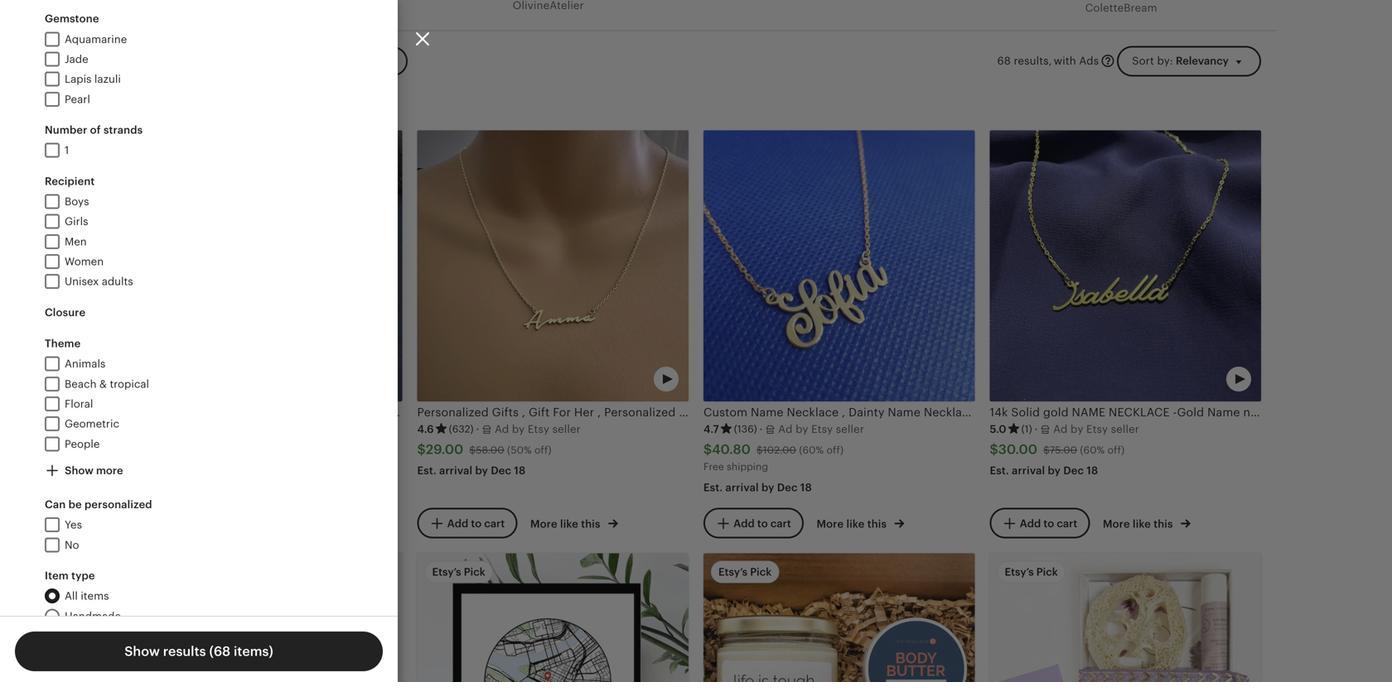 Task type: describe. For each thing, give the bounding box(es) containing it.
add for 40.80
[[734, 518, 755, 530]]

est. for 29.00
[[417, 465, 437, 477]]

results
[[163, 645, 206, 660]]

item type all items handmade
[[45, 570, 121, 623]]

etsy's for third etsy's pick link from the right
[[432, 567, 461, 579]]

men
[[65, 236, 87, 248]]

spa box for woman | thinking of you | personalized gift | candle | body butter | care package | gift for her image
[[704, 554, 975, 683]]

personalized
[[85, 499, 152, 511]]

1 horizontal spatial 18
[[801, 482, 812, 495]]

(68
[[209, 645, 231, 660]]

can
[[45, 499, 66, 511]]

with
[[1054, 55, 1076, 67]]

68
[[997, 55, 1011, 67]]

cart for 30.00
[[1057, 518, 1078, 530]]

$ up 'shipping'
[[757, 445, 763, 456]]

$ up the "free"
[[704, 443, 712, 458]]

with ads
[[1054, 55, 1099, 67]]

custom name necklace , dainty name necklace , personalized jewelry , personalized name necklace , silver name necklace , name necklace gold image
[[704, 131, 975, 402]]

(60% for 30.00
[[1080, 445, 1105, 456]]

(632)
[[449, 424, 474, 435]]

1
[[65, 144, 69, 157]]

pearl
[[65, 93, 90, 106]]

58.00
[[476, 445, 504, 456]]

items
[[81, 591, 109, 603]]

lazuli
[[94, 73, 121, 86]]

colettebream
[[1085, 2, 1158, 14]]

cart for 29.00
[[484, 518, 505, 530]]

show results (68 items)
[[124, 645, 273, 660]]

etsy's pick for second etsy's pick link from right
[[719, 567, 772, 579]]

tropical
[[110, 378, 149, 391]]

items)
[[234, 645, 273, 660]]

est. arrival by dec 18 for 30.00
[[990, 465, 1098, 477]]

(136)
[[734, 424, 757, 435]]

pick for spa box for woman | thinking of you | personalized gift | candle | body butter | care package | gift for her image
[[750, 567, 772, 579]]

be
[[68, 499, 82, 511]]

30.00
[[998, 443, 1038, 458]]

beach
[[65, 378, 97, 391]]

personalized gifts , gift for her , personalized jewelry , jewelry , personalized name necklace , gold name necklace , custom name necklace image
[[417, 131, 689, 402]]

925 sterling silver curb necklace chain, silver cuba link chain necklace, mens necklace necklaces for women silver chain gift for her image
[[131, 131, 402, 402]]

pick for cute co worker set - lavender with soap, stocking stuffers for women, essential oil soap, bath and body gift, bath and body image
[[1037, 567, 1058, 579]]

4.6
[[417, 424, 434, 436]]

show more
[[62, 465, 123, 477]]

1 etsy's pick link from the left
[[417, 554, 689, 683]]

off) for 30.00
[[1108, 445, 1125, 456]]

number of strands 1
[[45, 124, 143, 157]]

add to cart for 29.00
[[447, 518, 505, 530]]

off) for 40.80
[[827, 445, 844, 456]]

$ inside $ 30.00 $ 75.00 (60% off)
[[1044, 445, 1050, 456]]

add to cart button for 30.00
[[990, 508, 1090, 539]]

arrival for 29.00
[[439, 465, 473, 477]]

custom friend gift box, personalized friend gifts, personal message, custom personalize, custom gift, personalized gift, gift box for friend image
[[131, 554, 402, 683]]

dec for 30.00
[[1064, 465, 1084, 477]]

add to cart button for 29.00
[[417, 508, 517, 539]]

girls
[[65, 216, 88, 228]]

shipping
[[727, 461, 768, 473]]

add for 29.00
[[447, 518, 468, 530]]

etsy's pick for third etsy's pick link from left
[[1005, 567, 1058, 579]]

strands
[[104, 124, 143, 136]]

1 horizontal spatial est.
[[704, 482, 723, 495]]

item
[[45, 570, 69, 583]]

women
[[65, 256, 104, 268]]

search filters dialog
[[0, 0, 1392, 683]]

1 horizontal spatial by
[[762, 482, 775, 495]]

cute co worker set - lavender with soap, stocking stuffers for women, essential oil soap, bath and body gift, bath and body image
[[990, 554, 1261, 683]]

est. for 30.00
[[990, 465, 1009, 477]]

where we met map /where it all began /couple map/ gift for her/ gift for him/personalized map/ custom map/anniversary gift/ digital download image
[[417, 554, 689, 683]]

to for 30.00
[[1044, 518, 1054, 530]]

boys
[[65, 196, 89, 208]]

recipient
[[45, 175, 95, 188]]

arrival for 30.00
[[1012, 465, 1045, 477]]

off) for 29.00
[[535, 445, 552, 456]]

102.00
[[763, 445, 796, 456]]



Task type: vqa. For each thing, say whether or not it's contained in the screenshot.
leftmost Etsy's
yes



Task type: locate. For each thing, give the bounding box(es) containing it.
· right (1)
[[1035, 424, 1038, 436]]

2 etsy's pick link from the left
[[704, 554, 975, 683]]

show for show results (68 items)
[[124, 645, 160, 660]]

dec
[[491, 465, 511, 477], [1064, 465, 1084, 477], [777, 482, 798, 495]]

pick for where we met map /where it all began /couple map/ gift for her/ gift for him/personalized map/ custom map/anniversary gift/ digital download image
[[464, 567, 486, 579]]

3 add to cart from the left
[[1020, 518, 1078, 530]]

2 to from the left
[[757, 518, 768, 530]]

show
[[65, 465, 93, 477], [124, 645, 160, 660]]

0 horizontal spatial etsy's
[[432, 567, 461, 579]]

(60%
[[799, 445, 824, 456], [1080, 445, 1105, 456]]

cart down "58.00"
[[484, 518, 505, 530]]

show inside button
[[65, 465, 93, 477]]

1 horizontal spatial add to cart
[[734, 518, 791, 530]]

2 cart from the left
[[771, 518, 791, 530]]

handmade
[[65, 611, 121, 623]]

est. down 30.00
[[990, 465, 1009, 477]]

floral
[[65, 398, 93, 411]]

2 horizontal spatial off)
[[1108, 445, 1125, 456]]

2 etsy's pick from the left
[[719, 567, 772, 579]]

add to cart down 'shipping'
[[734, 518, 791, 530]]

2 horizontal spatial est. arrival by dec 18
[[990, 465, 1098, 477]]

2 add to cart from the left
[[734, 518, 791, 530]]

· for 40.80
[[760, 424, 763, 436]]

1 horizontal spatial show
[[124, 645, 160, 660]]

2 horizontal spatial ·
[[1035, 424, 1038, 436]]

etsy's for third etsy's pick link from left
[[1005, 567, 1034, 579]]

1 to from the left
[[471, 518, 482, 530]]

1 pick from the left
[[464, 567, 486, 579]]

1 horizontal spatial pick
[[750, 567, 772, 579]]

2 horizontal spatial etsy's pick link
[[990, 554, 1261, 683]]

1 etsy's pick from the left
[[432, 567, 486, 579]]

1 horizontal spatial est. arrival by dec 18
[[704, 482, 812, 495]]

dec for 29.00
[[491, 465, 511, 477]]

3 to from the left
[[1044, 518, 1054, 530]]

to for 29.00
[[471, 518, 482, 530]]

add to cart button
[[417, 508, 517, 539], [704, 508, 804, 539], [990, 508, 1090, 539]]

0 horizontal spatial arrival
[[439, 465, 473, 477]]

2 horizontal spatial arrival
[[1012, 465, 1045, 477]]

68 results,
[[997, 55, 1052, 67]]

2 add from the left
[[734, 518, 755, 530]]

0 horizontal spatial est.
[[417, 465, 437, 477]]

off) right (50%
[[535, 445, 552, 456]]

0 horizontal spatial (60%
[[799, 445, 824, 456]]

est. arrival by dec 18 down $ 29.00 $ 58.00 (50% off)
[[417, 465, 526, 477]]

3 cart from the left
[[1057, 518, 1078, 530]]

40.80
[[712, 443, 751, 458]]

lapis
[[65, 73, 92, 86]]

by for 30.00
[[1048, 465, 1061, 477]]

est. arrival by dec 18 down $ 30.00 $ 75.00 (60% off)
[[990, 465, 1098, 477]]

add to cart for 30.00
[[1020, 518, 1078, 530]]

3 add to cart button from the left
[[990, 508, 1090, 539]]

(60% right 102.00 on the right of page
[[799, 445, 824, 456]]

0 horizontal spatial etsy's pick
[[432, 567, 486, 579]]

etsy's for second etsy's pick link from right
[[719, 567, 748, 579]]

colettebream link
[[1085, 0, 1261, 20]]

2 add to cart button from the left
[[704, 508, 804, 539]]

$ down 5.0
[[990, 443, 998, 458]]

unisex
[[65, 276, 99, 288]]

etsy's pick
[[432, 567, 486, 579], [719, 567, 772, 579], [1005, 567, 1058, 579]]

arrival
[[439, 465, 473, 477], [1012, 465, 1045, 477], [726, 482, 759, 495]]

1 horizontal spatial to
[[757, 518, 768, 530]]

pick
[[464, 567, 486, 579], [750, 567, 772, 579], [1037, 567, 1058, 579]]

· right (632)
[[476, 424, 479, 436]]

3 etsy's pick from the left
[[1005, 567, 1058, 579]]

1 cart from the left
[[484, 518, 505, 530]]

yes
[[65, 519, 82, 532]]

0 horizontal spatial add to cart
[[447, 518, 505, 530]]

1 horizontal spatial etsy's pick
[[719, 567, 772, 579]]

est. arrival by dec 18 for 29.00
[[417, 465, 526, 477]]

0 horizontal spatial etsy's pick link
[[417, 554, 689, 683]]

0 horizontal spatial show
[[65, 465, 93, 477]]

0 horizontal spatial cart
[[484, 518, 505, 530]]

etsy's pick link
[[417, 554, 689, 683], [704, 554, 975, 683], [990, 554, 1261, 683]]

3 · from the left
[[1035, 424, 1038, 436]]

add to cart button for 40.80
[[704, 508, 804, 539]]

of
[[90, 124, 101, 136]]

est. arrival by dec 18
[[417, 465, 526, 477], [990, 465, 1098, 477], [704, 482, 812, 495]]

1 off) from the left
[[535, 445, 552, 456]]

1 add to cart button from the left
[[417, 508, 517, 539]]

1 add from the left
[[447, 518, 468, 530]]

to down 'shipping'
[[757, 518, 768, 530]]

add
[[447, 518, 468, 530], [734, 518, 755, 530], [1020, 518, 1041, 530]]

1 horizontal spatial etsy's
[[719, 567, 748, 579]]

etsy's pick for third etsy's pick link from the right
[[432, 567, 486, 579]]

$ 40.80 $ 102.00 (60% off) free shipping
[[704, 443, 844, 473]]

animals beach & tropical floral geometric people
[[65, 358, 149, 451]]

3 etsy's from the left
[[1005, 567, 1034, 579]]

2 horizontal spatial add to cart
[[1020, 518, 1078, 530]]

by down $ 30.00 $ 75.00 (60% off)
[[1048, 465, 1061, 477]]

2 horizontal spatial dec
[[1064, 465, 1084, 477]]

show left results at the left bottom
[[124, 645, 160, 660]]

add to cart button down $ 29.00 $ 58.00 (50% off)
[[417, 508, 517, 539]]

2 horizontal spatial etsy's
[[1005, 567, 1034, 579]]

&
[[99, 378, 107, 391]]

29.00
[[426, 443, 464, 458]]

0 vertical spatial show
[[65, 465, 93, 477]]

etsy's
[[432, 567, 461, 579], [719, 567, 748, 579], [1005, 567, 1034, 579]]

est. down the "free"
[[704, 482, 723, 495]]

off) right 102.00 on the right of page
[[827, 445, 844, 456]]

est. arrival by dec 18 down 'shipping'
[[704, 482, 812, 495]]

by for 29.00
[[475, 465, 488, 477]]

theme
[[45, 338, 81, 350]]

est.
[[417, 465, 437, 477], [990, 465, 1009, 477], [704, 482, 723, 495]]

2 horizontal spatial by
[[1048, 465, 1061, 477]]

0 horizontal spatial est. arrival by dec 18
[[417, 465, 526, 477]]

2 horizontal spatial to
[[1044, 518, 1054, 530]]

1 horizontal spatial add
[[734, 518, 755, 530]]

1 horizontal spatial off)
[[827, 445, 844, 456]]

(60% inside $ 30.00 $ 75.00 (60% off)
[[1080, 445, 1105, 456]]

add down 'shipping'
[[734, 518, 755, 530]]

cart down $ 40.80 $ 102.00 (60% off) free shipping
[[771, 518, 791, 530]]

2 horizontal spatial est.
[[990, 465, 1009, 477]]

by down $ 29.00 $ 58.00 (50% off)
[[475, 465, 488, 477]]

2 · from the left
[[760, 424, 763, 436]]

(60% for 40.80
[[799, 445, 824, 456]]

5.0
[[990, 424, 1007, 436]]

add to cart down $ 30.00 $ 75.00 (60% off)
[[1020, 518, 1078, 530]]

show more button
[[37, 457, 131, 487]]

1 horizontal spatial ·
[[760, 424, 763, 436]]

jade
[[65, 53, 88, 65]]

2 horizontal spatial add to cart button
[[990, 508, 1090, 539]]

to
[[471, 518, 482, 530], [757, 518, 768, 530], [1044, 518, 1054, 530]]

add to cart for 40.80
[[734, 518, 791, 530]]

show results (68 items) button
[[15, 632, 383, 672]]

2 off) from the left
[[827, 445, 844, 456]]

gemstone aquamarine jade lapis lazuli pearl
[[45, 13, 127, 106]]

2 horizontal spatial add
[[1020, 518, 1041, 530]]

all
[[65, 591, 78, 603]]

(1)
[[1022, 424, 1032, 435]]

18 down (50%
[[514, 465, 526, 477]]

est. down 29.00
[[417, 465, 437, 477]]

0 horizontal spatial 18
[[514, 465, 526, 477]]

· right (136)
[[760, 424, 763, 436]]

off) inside $ 30.00 $ 75.00 (60% off)
[[1108, 445, 1125, 456]]

can be personalized yes no
[[45, 499, 152, 552]]

dec down 75.00 at bottom
[[1064, 465, 1084, 477]]

animals
[[65, 358, 106, 370]]

add to cart down $ 29.00 $ 58.00 (50% off)
[[447, 518, 505, 530]]

adults
[[102, 276, 133, 288]]

$ 29.00 $ 58.00 (50% off)
[[417, 443, 552, 458]]

dec down $ 40.80 $ 102.00 (60% off) free shipping
[[777, 482, 798, 495]]

1 (60% from the left
[[799, 445, 824, 456]]

show for show more
[[65, 465, 93, 477]]

cart down 75.00 at bottom
[[1057, 518, 1078, 530]]

1 horizontal spatial arrival
[[726, 482, 759, 495]]

off) right 75.00 at bottom
[[1108, 445, 1125, 456]]

ads
[[1079, 55, 1099, 67]]

$
[[417, 443, 426, 458], [704, 443, 712, 458], [990, 443, 998, 458], [469, 445, 476, 456], [757, 445, 763, 456], [1044, 445, 1050, 456]]

3 pick from the left
[[1037, 567, 1058, 579]]

add down 30.00
[[1020, 518, 1041, 530]]

1 · from the left
[[476, 424, 479, 436]]

· for 30.00
[[1035, 424, 1038, 436]]

to down $ 30.00 $ 75.00 (60% off)
[[1044, 518, 1054, 530]]

0 horizontal spatial ·
[[476, 424, 479, 436]]

3 add from the left
[[1020, 518, 1041, 530]]

add to cart
[[447, 518, 505, 530], [734, 518, 791, 530], [1020, 518, 1078, 530]]

$ 30.00 $ 75.00 (60% off)
[[990, 443, 1125, 458]]

2 horizontal spatial pick
[[1037, 567, 1058, 579]]

to down $ 29.00 $ 58.00 (50% off)
[[471, 518, 482, 530]]

0 horizontal spatial add
[[447, 518, 468, 530]]

by down 'shipping'
[[762, 482, 775, 495]]

add for 30.00
[[1020, 518, 1041, 530]]

2 pick from the left
[[750, 567, 772, 579]]

off)
[[535, 445, 552, 456], [827, 445, 844, 456], [1108, 445, 1125, 456]]

1 horizontal spatial cart
[[771, 518, 791, 530]]

18 for 29.00
[[514, 465, 526, 477]]

4.7
[[704, 424, 719, 436]]

results,
[[1014, 55, 1052, 67]]

1 horizontal spatial (60%
[[1080, 445, 1105, 456]]

1 etsy's from the left
[[432, 567, 461, 579]]

(50%
[[507, 445, 532, 456]]

18 for 30.00
[[1087, 465, 1098, 477]]

2 horizontal spatial cart
[[1057, 518, 1078, 530]]

0 horizontal spatial dec
[[491, 465, 511, 477]]

free
[[704, 461, 724, 473]]

off) inside $ 29.00 $ 58.00 (50% off)
[[535, 445, 552, 456]]

1 horizontal spatial etsy's pick link
[[704, 554, 975, 683]]

14k solid gold name necklace -gold name necklace - personalized jewelry - personalized necklace - personalized bridesmaid gifts - for mom image
[[990, 131, 1261, 402]]

1 horizontal spatial add to cart button
[[704, 508, 804, 539]]

arrival down 'shipping'
[[726, 482, 759, 495]]

75.00
[[1050, 445, 1077, 456]]

0 horizontal spatial off)
[[535, 445, 552, 456]]

dec down "58.00"
[[491, 465, 511, 477]]

2 horizontal spatial etsy's pick
[[1005, 567, 1058, 579]]

add down 29.00
[[447, 518, 468, 530]]

no
[[65, 539, 79, 552]]

18 down $ 30.00 $ 75.00 (60% off)
[[1087, 465, 1098, 477]]

1 vertical spatial show
[[124, 645, 160, 660]]

·
[[476, 424, 479, 436], [760, 424, 763, 436], [1035, 424, 1038, 436]]

0 horizontal spatial by
[[475, 465, 488, 477]]

2 horizontal spatial 18
[[1087, 465, 1098, 477]]

show down people
[[65, 465, 93, 477]]

$ down 4.6
[[417, 443, 426, 458]]

$ down (632)
[[469, 445, 476, 456]]

add to cart button down $ 30.00 $ 75.00 (60% off)
[[990, 508, 1090, 539]]

cart for 40.80
[[771, 518, 791, 530]]

1 horizontal spatial dec
[[777, 482, 798, 495]]

number
[[45, 124, 87, 136]]

0 horizontal spatial add to cart button
[[417, 508, 517, 539]]

recipient boys girls men women unisex adults
[[45, 175, 133, 288]]

to for 40.80
[[757, 518, 768, 530]]

3 off) from the left
[[1108, 445, 1125, 456]]

geometric
[[65, 418, 119, 431]]

0 horizontal spatial to
[[471, 518, 482, 530]]

0 horizontal spatial pick
[[464, 567, 486, 579]]

more
[[96, 465, 123, 477]]

add to cart button down 'shipping'
[[704, 508, 804, 539]]

people
[[65, 438, 100, 451]]

closure
[[45, 307, 86, 319]]

· for 29.00
[[476, 424, 479, 436]]

$ inside $ 29.00 $ 58.00 (50% off)
[[469, 445, 476, 456]]

off) inside $ 40.80 $ 102.00 (60% off) free shipping
[[827, 445, 844, 456]]

(60% right 75.00 at bottom
[[1080, 445, 1105, 456]]

18
[[514, 465, 526, 477], [1087, 465, 1098, 477], [801, 482, 812, 495]]

$ right 30.00
[[1044, 445, 1050, 456]]

by
[[475, 465, 488, 477], [1048, 465, 1061, 477], [762, 482, 775, 495]]

2 etsy's from the left
[[719, 567, 748, 579]]

aquamarine
[[65, 33, 127, 45]]

show inside button
[[124, 645, 160, 660]]

cart
[[484, 518, 505, 530], [771, 518, 791, 530], [1057, 518, 1078, 530]]

18 down $ 40.80 $ 102.00 (60% off) free shipping
[[801, 482, 812, 495]]

gemstone
[[45, 13, 99, 25]]

(60% inside $ 40.80 $ 102.00 (60% off) free shipping
[[799, 445, 824, 456]]

arrival down 29.00
[[439, 465, 473, 477]]

2 (60% from the left
[[1080, 445, 1105, 456]]

arrival down 30.00
[[1012, 465, 1045, 477]]

1 add to cart from the left
[[447, 518, 505, 530]]

type
[[71, 570, 95, 583]]

3 etsy's pick link from the left
[[990, 554, 1261, 683]]



